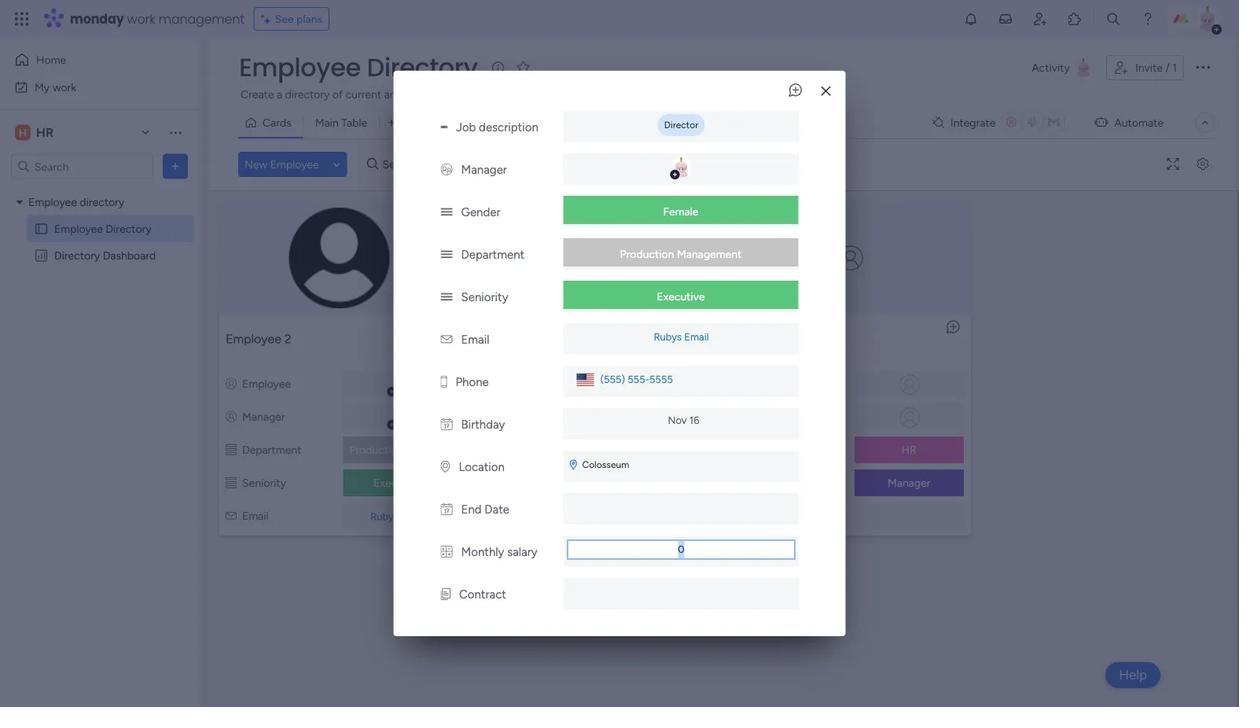 Task type: describe. For each thing, give the bounding box(es) containing it.
directory dashboard
[[54, 249, 156, 262]]

person
[[460, 158, 493, 171]]

nov
[[668, 414, 687, 427]]

each
[[488, 88, 512, 101]]

see
[[275, 12, 294, 26]]

cards button
[[238, 110, 303, 135]]

v2 status outline image for department
[[738, 443, 749, 457]]

activity
[[1032, 61, 1071, 74]]

executive for v2 status icon
[[657, 290, 705, 303]]

v2 file column image
[[441, 588, 451, 602]]

dapulse person column image for employee 1
[[482, 410, 493, 424]]

a
[[277, 88, 283, 101]]

person button
[[435, 152, 503, 177]]

0 vertical spatial v2 email column image
[[441, 333, 453, 347]]

dapulse numbers column image
[[441, 545, 453, 559]]

and
[[384, 88, 403, 101]]

board
[[921, 88, 950, 101]]

it
[[649, 443, 658, 457]]

public board image
[[34, 221, 49, 236]]

can
[[746, 88, 764, 101]]

monthly salary
[[461, 545, 538, 559]]

2 vertical spatial directory
[[54, 249, 100, 262]]

close image
[[822, 85, 831, 97]]

invite / 1
[[1136, 61, 1178, 74]]

main
[[315, 116, 339, 129]]

workspace image
[[15, 124, 31, 141]]

5555
[[650, 374, 673, 386]]

cards
[[263, 116, 292, 129]]

center.
[[1060, 88, 1094, 101]]

open full screen image
[[1161, 159, 1186, 170]]

female
[[664, 205, 699, 218]]

manager for employee 1
[[498, 410, 541, 424]]

dapulse date column image for birthday
[[441, 418, 453, 432]]

main table
[[315, 116, 367, 129]]

show board description image
[[489, 60, 508, 76]]

seniority for employee 2
[[242, 476, 286, 490]]

monday
[[70, 10, 124, 28]]

date
[[485, 503, 510, 517]]

director
[[665, 119, 699, 131]]

(555) 555-5555
[[601, 374, 673, 386]]

of
[[333, 88, 343, 101]]

2 horizontal spatial directory
[[367, 50, 478, 85]]

employee up phone
[[482, 332, 537, 347]]

management for department's v2 status image
[[677, 247, 742, 261]]

salary
[[508, 545, 538, 559]]

my work
[[35, 80, 76, 94]]

department for employee 3
[[754, 443, 813, 457]]

2
[[285, 332, 292, 347]]

0 vertical spatial rubys email link
[[651, 331, 712, 344]]

hired
[[563, 88, 588, 101]]

1 horizontal spatial seniority
[[461, 290, 509, 304]]

home button
[[9, 47, 169, 72]]

workspace selection element
[[15, 123, 56, 142]]

recruitment
[[644, 88, 702, 101]]

directory inside 'button'
[[285, 88, 330, 101]]

dapulse integrations image
[[933, 117, 945, 129]]

home
[[36, 53, 66, 66]]

v2 email column image for employee 1
[[482, 509, 493, 523]]

employee down employee directory
[[54, 222, 103, 236]]

0 vertical spatial rubys
[[654, 331, 682, 344]]

see plans button
[[254, 7, 330, 31]]

0 vertical spatial employee directory
[[239, 50, 478, 85]]

dashboard
[[103, 249, 156, 262]]

add to favorites image
[[516, 59, 532, 75]]

see plans
[[275, 12, 323, 26]]

collapse board header image
[[1200, 116, 1212, 129]]

1 horizontal spatial v2 email column image
[[738, 509, 749, 523]]

no file image
[[674, 583, 688, 602]]

Search field
[[379, 153, 426, 175]]

main table button
[[303, 110, 379, 135]]

555-
[[628, 374, 650, 386]]

public dashboard image
[[34, 248, 49, 263]]

phone
[[456, 375, 489, 389]]

this
[[900, 88, 918, 101]]

past
[[405, 88, 427, 101]]

h
[[19, 126, 27, 139]]

my work button
[[9, 74, 169, 100]]

1 the from the left
[[625, 88, 641, 101]]

Employee Directory field
[[235, 50, 482, 85]]

automate
[[1115, 116, 1164, 129]]

employee 3
[[738, 332, 803, 347]]

gender
[[461, 205, 501, 219]]

employee inside button
[[270, 158, 319, 171]]

1 inside button
[[1173, 61, 1178, 74]]

v2 status outline image for seniority
[[226, 476, 237, 490]]

row group containing employee 2
[[212, 194, 1235, 547]]

card cover image image for employee 3
[[839, 245, 864, 271]]

(555) 555-5555 link
[[594, 370, 673, 390]]

employee left 2
[[226, 332, 282, 347]]

table
[[342, 116, 367, 129]]

colosseum
[[583, 459, 630, 471]]

v2 status outline image for seniority
[[738, 476, 749, 490]]

1 vertical spatial directory
[[106, 222, 152, 236]]

job description
[[456, 120, 539, 134]]

employee up a
[[239, 50, 361, 85]]

employee 1
[[482, 332, 546, 347]]

seniority for employee 3
[[754, 476, 798, 490]]

0 horizontal spatial rubys email
[[371, 511, 426, 523]]

management for v2 status outline icon for department
[[406, 443, 471, 457]]

1 vertical spatial rubys
[[371, 511, 399, 523]]

be
[[835, 88, 848, 101]]

inbox image
[[998, 11, 1014, 27]]

invite
[[1136, 61, 1163, 74]]

job
[[456, 120, 476, 134]]

new
[[245, 158, 268, 171]]

16
[[690, 414, 700, 427]]



Task type: vqa. For each thing, say whether or not it's contained in the screenshot.
better to the top
no



Task type: locate. For each thing, give the bounding box(es) containing it.
1 horizontal spatial the
[[981, 88, 998, 101]]

1 vertical spatial employee directory
[[54, 222, 152, 236]]

0 horizontal spatial directory
[[54, 249, 100, 262]]

2 dapulse date column image from the top
[[441, 503, 453, 517]]

dialog containing job description
[[394, 0, 846, 637]]

1 horizontal spatial hr
[[902, 443, 917, 457]]

seniority
[[461, 290, 509, 304], [242, 476, 286, 490], [754, 476, 798, 490]]

rubys email link up 5555
[[651, 331, 712, 344]]

0 vertical spatial directory
[[285, 88, 330, 101]]

v2 status image left gender
[[441, 205, 453, 219]]

1 horizontal spatial v2 email column image
[[482, 509, 493, 523]]

list box containing employee directory
[[0, 186, 201, 481]]

1 vertical spatial v2 status image
[[441, 248, 453, 262]]

activity button
[[1026, 55, 1101, 80]]

automation
[[1000, 88, 1057, 101]]

v2 email column image for employee 2
[[226, 509, 237, 523]]

1 horizontal spatial v2 status outline image
[[738, 476, 749, 490]]

card cover image image for employee 1
[[583, 245, 608, 271]]

nov 16
[[668, 414, 700, 427]]

1 horizontal spatial rubys email link
[[651, 331, 712, 344]]

0 vertical spatial management
[[677, 247, 742, 261]]

1 horizontal spatial directory
[[106, 222, 152, 236]]

create a directory of current and past employees. each applicant hired during the recruitment process can automatically be moved to this board using the automation center. button
[[238, 85, 1094, 104]]

1 vertical spatial management
[[406, 443, 471, 457]]

invite / 1 button
[[1107, 55, 1185, 80]]

v2 email column image
[[226, 509, 237, 523], [482, 509, 493, 523]]

1 vertical spatial 1
[[540, 332, 546, 347]]

during
[[591, 88, 622, 101]]

rubys email
[[654, 331, 709, 344], [371, 511, 426, 523]]

employee
[[239, 50, 361, 85], [270, 158, 319, 171], [28, 195, 77, 209], [54, 222, 103, 236], [226, 332, 282, 347], [482, 332, 537, 347], [738, 332, 793, 347], [242, 377, 291, 391], [754, 377, 803, 391]]

notifications image
[[964, 11, 979, 27]]

0 horizontal spatial employee directory
[[54, 222, 152, 236]]

add view image
[[389, 117, 395, 128]]

mid-level
[[631, 476, 676, 490]]

the right the during
[[625, 88, 641, 101]]

1 horizontal spatial work
[[127, 10, 155, 28]]

1 horizontal spatial rubys
[[654, 331, 682, 344]]

moved
[[851, 88, 884, 101]]

v2 status image up v2 status icon
[[441, 248, 453, 262]]

directory
[[367, 50, 478, 85], [106, 222, 152, 236], [54, 249, 100, 262]]

sort
[[612, 158, 633, 171]]

production
[[620, 247, 675, 261], [349, 443, 404, 457]]

2 horizontal spatial seniority
[[754, 476, 798, 490]]

0 horizontal spatial v2 status outline image
[[226, 476, 237, 490]]

dialog
[[394, 0, 846, 637]]

directory right public dashboard icon
[[54, 249, 100, 262]]

select product image
[[14, 11, 30, 27]]

plans
[[297, 12, 323, 26]]

1 vertical spatial dapulse date column image
[[441, 503, 453, 517]]

directory
[[285, 88, 330, 101], [80, 195, 125, 209]]

1 horizontal spatial v2 status outline image
[[738, 443, 749, 457]]

directory right a
[[285, 88, 330, 101]]

0 horizontal spatial hr
[[36, 125, 54, 140]]

2 the from the left
[[981, 88, 998, 101]]

manager
[[461, 163, 507, 177], [242, 410, 285, 424], [498, 410, 541, 424], [754, 410, 797, 424], [888, 476, 931, 490]]

0 vertical spatial v2 status outline image
[[738, 443, 749, 457]]

1 card cover image image from the left
[[583, 245, 608, 271]]

end date
[[461, 503, 510, 517]]

level
[[654, 476, 676, 490]]

employees.
[[429, 88, 485, 101]]

1 vertical spatial v2 status outline image
[[738, 476, 749, 490]]

help button
[[1106, 662, 1161, 688]]

1 vertical spatial rubys email
[[371, 511, 426, 523]]

new employee button
[[238, 152, 325, 177]]

dapulse person column image for employee 2
[[226, 410, 237, 424]]

management down female
[[677, 247, 742, 261]]

1 horizontal spatial production
[[620, 247, 675, 261]]

0 horizontal spatial seniority
[[242, 476, 286, 490]]

new employee
[[245, 158, 319, 171]]

3
[[796, 332, 803, 347]]

integrate
[[951, 116, 996, 129]]

ruby anderson image
[[1196, 6, 1221, 31]]

0 vertical spatial executive
[[657, 290, 705, 303]]

process
[[705, 88, 743, 101]]

option
[[0, 188, 201, 191]]

angle down image
[[333, 159, 341, 170]]

1 vertical spatial rubys email link
[[368, 511, 429, 523]]

automatically
[[767, 88, 833, 101]]

end
[[461, 503, 482, 517]]

work for monday
[[127, 10, 155, 28]]

production management
[[620, 247, 742, 261], [349, 443, 471, 457]]

contract
[[459, 588, 507, 602]]

0 horizontal spatial 1
[[540, 332, 546, 347]]

v2 multiple person column image
[[441, 163, 453, 177]]

0 vertical spatial production management
[[620, 247, 742, 261]]

apps image
[[1068, 11, 1083, 27]]

0 vertical spatial dapulse date column image
[[441, 418, 453, 432]]

1 vertical spatial work
[[52, 80, 76, 94]]

rubys email left end at the left bottom of page
[[371, 511, 426, 523]]

employee 2
[[226, 332, 292, 347]]

1
[[1173, 61, 1178, 74], [540, 332, 546, 347]]

rubys email up 5555
[[654, 331, 709, 344]]

v2 search image
[[367, 156, 379, 173]]

directory up dashboard
[[106, 222, 152, 236]]

my
[[35, 80, 50, 94]]

0 vertical spatial 1
[[1173, 61, 1178, 74]]

email
[[685, 331, 709, 344], [461, 333, 490, 347], [242, 509, 269, 523], [498, 509, 525, 523], [754, 509, 780, 523], [401, 511, 426, 523]]

employee up "public board" icon
[[28, 195, 77, 209]]

0 vertical spatial hr
[[36, 125, 54, 140]]

v2 phone column image
[[441, 375, 447, 389]]

0 horizontal spatial production
[[349, 443, 404, 457]]

v2 status outline image for department
[[226, 443, 237, 457]]

employee directory
[[239, 50, 478, 85], [54, 222, 152, 236]]

1 vertical spatial hr
[[902, 443, 917, 457]]

management
[[159, 10, 244, 28]]

employee directory up current
[[239, 50, 478, 85]]

hr inside "workspace selection" element
[[36, 125, 54, 140]]

0 horizontal spatial rubys email link
[[368, 511, 429, 523]]

management inside 'dialog'
[[677, 247, 742, 261]]

0 horizontal spatial management
[[406, 443, 471, 457]]

row group
[[212, 194, 1235, 547]]

directory up past
[[367, 50, 478, 85]]

dapulse date column image
[[441, 418, 453, 432], [441, 503, 453, 517]]

management
[[677, 247, 742, 261], [406, 443, 471, 457]]

management up v2 location column icon
[[406, 443, 471, 457]]

the
[[625, 88, 641, 101], [981, 88, 998, 101]]

None field
[[568, 540, 796, 560]]

1 vertical spatial executive
[[374, 476, 422, 490]]

0 horizontal spatial card cover image image
[[583, 245, 608, 271]]

0 vertical spatial work
[[127, 10, 155, 28]]

card cover image image
[[583, 245, 608, 271], [839, 245, 864, 271]]

/
[[1166, 61, 1170, 74]]

caret down image
[[17, 197, 23, 208]]

settings image
[[1191, 159, 1216, 170]]

1 horizontal spatial directory
[[285, 88, 330, 101]]

birthday
[[461, 418, 505, 432]]

0 horizontal spatial the
[[625, 88, 641, 101]]

1 vertical spatial production
[[349, 443, 404, 457]]

executive for v2 status outline image corresponding to seniority
[[374, 476, 422, 490]]

1 vertical spatial production management
[[349, 443, 471, 457]]

rubys email link left end at the left bottom of page
[[368, 511, 429, 523]]

0 vertical spatial v2 status outline image
[[226, 443, 237, 457]]

mid-
[[631, 476, 654, 490]]

manager for employee 3
[[754, 410, 797, 424]]

work right monday
[[127, 10, 155, 28]]

2 card cover image image from the left
[[839, 245, 864, 271]]

v2 dropdown column image
[[441, 120, 448, 134]]

work
[[127, 10, 155, 28], [52, 80, 76, 94]]

0 horizontal spatial v2 status outline image
[[226, 443, 237, 457]]

dapulse person column image for employee 3
[[738, 410, 749, 424]]

monday work management
[[70, 10, 244, 28]]

2 v2 status image from the top
[[441, 248, 453, 262]]

1 vertical spatial directory
[[80, 195, 125, 209]]

Search in workspace field
[[33, 157, 131, 175]]

(555)
[[601, 374, 625, 386]]

arrow down image
[[563, 155, 582, 174]]

using
[[952, 88, 979, 101]]

0 horizontal spatial work
[[52, 80, 76, 94]]

list box
[[0, 186, 201, 481]]

v2 status outline image
[[226, 443, 237, 457], [738, 476, 749, 490]]

work inside "button"
[[52, 80, 76, 94]]

employee left the 3
[[738, 332, 793, 347]]

1 dapulse date column image from the top
[[441, 418, 453, 432]]

v2 status image for department
[[441, 248, 453, 262]]

employee down employee 2
[[242, 377, 291, 391]]

rubys
[[654, 331, 682, 344], [371, 511, 399, 523]]

0 horizontal spatial rubys
[[371, 511, 399, 523]]

1 horizontal spatial rubys email
[[654, 331, 709, 344]]

0 horizontal spatial executive
[[374, 476, 422, 490]]

monthly
[[461, 545, 505, 559]]

applicant
[[515, 88, 560, 101]]

create
[[241, 88, 274, 101]]

to
[[887, 88, 898, 101]]

1 horizontal spatial 1
[[1173, 61, 1178, 74]]

v2 location column image
[[441, 460, 450, 474]]

rubys email link
[[651, 331, 712, 344], [368, 511, 429, 523]]

dapulse date column image left end at the left bottom of page
[[441, 503, 453, 517]]

1 v2 status image from the top
[[441, 205, 453, 219]]

v2 status image
[[441, 290, 453, 304]]

0 vertical spatial v2 status image
[[441, 205, 453, 219]]

department
[[461, 248, 525, 262], [242, 443, 302, 457], [498, 443, 557, 457], [754, 443, 813, 457]]

0 vertical spatial directory
[[367, 50, 478, 85]]

production management down female
[[620, 247, 742, 261]]

manager for employee 2
[[242, 410, 285, 424]]

1 horizontal spatial management
[[677, 247, 742, 261]]

v2 status image
[[441, 205, 453, 219], [441, 248, 453, 262]]

location
[[459, 460, 505, 474]]

description
[[479, 120, 539, 134]]

0 horizontal spatial directory
[[80, 195, 125, 209]]

employee down the employee 3 on the right top
[[754, 377, 803, 391]]

1 horizontal spatial employee directory
[[239, 50, 478, 85]]

executive inside 'dialog'
[[657, 290, 705, 303]]

work for my
[[52, 80, 76, 94]]

0 horizontal spatial production management
[[349, 443, 471, 457]]

employee directory up directory dashboard
[[54, 222, 152, 236]]

1 horizontal spatial production management
[[620, 247, 742, 261]]

sort button
[[587, 152, 642, 177]]

v2 email column image
[[441, 333, 453, 347], [738, 509, 749, 523]]

employee directory
[[28, 195, 125, 209]]

department for employee 1
[[498, 443, 557, 457]]

1 horizontal spatial card cover image image
[[839, 245, 864, 271]]

work right the my at top left
[[52, 80, 76, 94]]

2 v2 email column image from the left
[[482, 509, 493, 523]]

dapulse date column image left the birthday
[[441, 418, 453, 432]]

0 vertical spatial production
[[620, 247, 675, 261]]

dapulse person column image
[[226, 377, 237, 391], [482, 377, 493, 391], [226, 410, 237, 424], [482, 410, 493, 424], [738, 410, 749, 424]]

create a directory of current and past employees. each applicant hired during the recruitment process can automatically be moved to this board using the automation center.
[[241, 88, 1094, 101]]

v2 status outline image
[[738, 443, 749, 457], [226, 476, 237, 490]]

invite members image
[[1033, 11, 1049, 27]]

1 vertical spatial v2 email column image
[[738, 509, 749, 523]]

v2 status image for gender
[[441, 205, 453, 219]]

department for employee 2
[[242, 443, 302, 457]]

employee directory inside list box
[[54, 222, 152, 236]]

employee right new
[[270, 158, 319, 171]]

0 horizontal spatial v2 email column image
[[441, 333, 453, 347]]

search everything image
[[1106, 11, 1122, 27]]

help image
[[1141, 11, 1156, 27]]

directory down search in workspace field
[[80, 195, 125, 209]]

help
[[1120, 667, 1148, 683]]

the right using
[[981, 88, 998, 101]]

1 vertical spatial v2 status outline image
[[226, 476, 237, 490]]

0 vertical spatial rubys email
[[654, 331, 709, 344]]

1 v2 email column image from the left
[[226, 509, 237, 523]]

production management up v2 location column icon
[[349, 443, 471, 457]]

0 horizontal spatial v2 email column image
[[226, 509, 237, 523]]

dapulse date column image for end date
[[441, 503, 453, 517]]

autopilot image
[[1095, 112, 1109, 132]]

current
[[346, 88, 382, 101]]

1 horizontal spatial executive
[[657, 290, 705, 303]]

executive
[[657, 290, 705, 303], [374, 476, 422, 490]]



